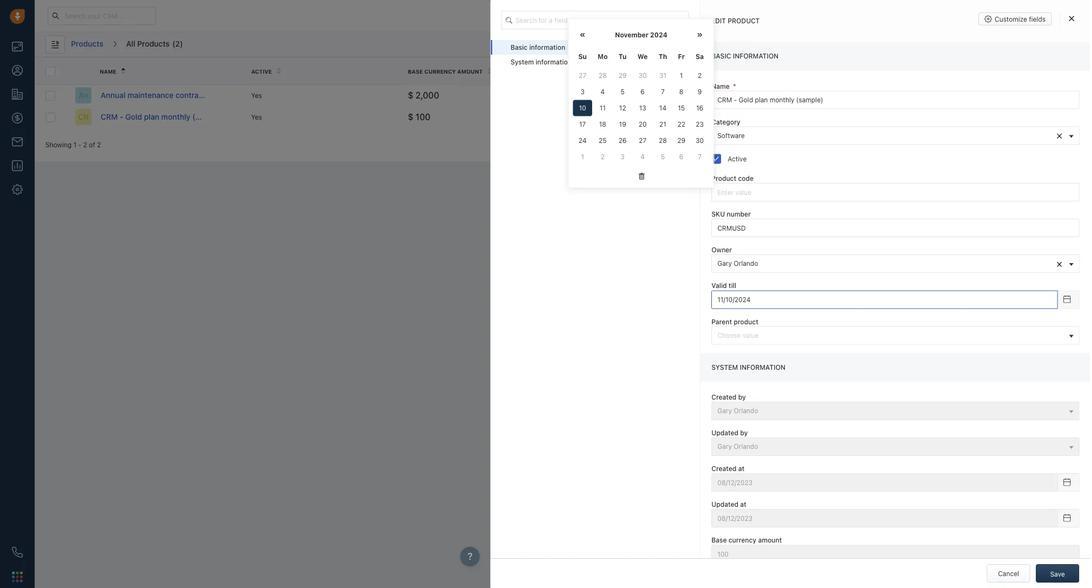 Task type: describe. For each thing, give the bounding box(es) containing it.
2 right of
[[97, 141, 101, 148]]

1 horizontal spatial 1
[[581, 153, 584, 161]]

showing
[[46, 141, 72, 148]]

1 vertical spatial 4
[[641, 153, 645, 161]]

15
[[678, 104, 685, 112]]

product for add product
[[756, 41, 780, 49]]

november 2024
[[615, 31, 668, 38]]

18
[[599, 121, 607, 128]]

9
[[698, 88, 702, 96]]

all categories
[[839, 41, 881, 48]]

gary orlando for created by
[[718, 407, 758, 415]]

name *
[[712, 82, 736, 90]]

th
[[659, 53, 667, 60]]

$ for $ 100
[[408, 112, 414, 122]]

1 horizontal spatial 7
[[698, 153, 702, 161]]

$ for $ 2,000
[[408, 90, 414, 100]]

3 months ago for $ 2,000
[[722, 92, 764, 99]]

all products ( 2 )
[[126, 39, 183, 48]]

months for 2,000
[[728, 92, 751, 99]]

(
[[172, 39, 175, 48]]

21
[[660, 121, 667, 128]]

24
[[579, 137, 587, 144]]

crm
[[101, 112, 118, 121]]

gary for created by
[[718, 407, 732, 415]]

0 vertical spatial (sample)
[[208, 91, 240, 100]]

created up updated at
[[712, 465, 737, 473]]

number
[[727, 211, 751, 218]]

fields
[[1029, 15, 1046, 23]]

2 horizontal spatial 1
[[680, 72, 683, 79]]

su
[[579, 53, 587, 60]]

monthly
[[161, 112, 190, 121]]

fr
[[678, 53, 685, 60]]

choose value
[[718, 332, 759, 339]]

3 months ago for $ 100
[[722, 113, 764, 121]]

)
[[180, 39, 183, 48]]

0 vertical spatial category
[[565, 68, 596, 74]]

0 horizontal spatial system information
[[511, 58, 572, 66]]

owner
[[712, 246, 732, 254]]

- inside crm - gold plan monthly (sample) 'link'
[[120, 112, 123, 121]]

1 horizontal spatial 29
[[678, 137, 686, 144]]

2 vertical spatial by
[[740, 429, 748, 437]]

0 horizontal spatial 28
[[599, 72, 607, 79]]

0 vertical spatial software
[[565, 113, 592, 121]]

26
[[619, 137, 627, 144]]

1 vertical spatial 27
[[639, 137, 647, 144]]

columns
[[948, 41, 974, 49]]

crm - gold plan monthly (sample) link
[[101, 112, 224, 123]]

cancel
[[999, 570, 1020, 578]]

2 products from the left
[[137, 39, 170, 48]]

categories
[[848, 41, 881, 48]]

add product
[[742, 41, 780, 49]]

customize fields button
[[979, 12, 1052, 25]]

0 vertical spatial basic
[[511, 44, 528, 51]]

filters
[[1055, 41, 1074, 49]]

ago for 2,000
[[752, 92, 764, 99]]

gold
[[125, 112, 142, 121]]

created at inside × dialog
[[712, 465, 744, 473]]

0 horizontal spatial 7
[[661, 88, 665, 96]]

20
[[639, 121, 647, 128]]

0 horizontal spatial 5
[[621, 88, 625, 96]]

months for 100
[[728, 113, 751, 121]]

edit product
[[712, 17, 760, 25]]

2,000
[[416, 90, 439, 100]]

1 horizontal spatial 6
[[680, 153, 684, 161]]

Updated_at text field
[[712, 510, 1058, 528]]

Search for a field text field
[[502, 11, 689, 29]]

Enter value text field
[[712, 91, 1080, 109]]

products link
[[70, 36, 104, 54]]

choose
[[718, 332, 741, 339]]

gary orlando for updated by
[[718, 443, 758, 451]]

25
[[599, 137, 607, 144]]

information down value
[[740, 364, 786, 371]]

plan
[[144, 112, 159, 121]]

0 vertical spatial 27
[[579, 72, 587, 79]]

crm - gold plan monthly (sample)
[[101, 112, 224, 121]]

tu
[[619, 53, 627, 60]]

november
[[615, 31, 649, 38]]

12
[[619, 104, 626, 112]]

all for all categories
[[839, 41, 846, 48]]

Search your CRM... text field
[[48, 7, 156, 25]]

0 vertical spatial currency
[[425, 68, 456, 74]]

2 up "9" at the top of page
[[698, 72, 702, 79]]

yes for $ 100
[[251, 113, 262, 121]]

all for all products ( 2 )
[[126, 39, 135, 48]]

of
[[89, 141, 95, 148]]

save button
[[1036, 565, 1080, 583]]

filters button
[[1039, 36, 1080, 54]]

sku number
[[712, 211, 751, 218]]

add
[[742, 41, 754, 49]]

sa
[[696, 53, 704, 60]]

basic information inside basic information link
[[511, 44, 566, 51]]

showing 1 - 2 of 2
[[46, 141, 101, 148]]

system information link
[[491, 55, 700, 70]]

orlando for updated by
[[734, 443, 758, 451]]

14
[[660, 104, 667, 112]]

active inside × dialog
[[728, 155, 747, 163]]

maintenance
[[128, 91, 174, 100]]

product
[[712, 175, 736, 182]]

next month image
[[697, 31, 703, 39]]

value
[[743, 332, 759, 339]]

freshworks switcher image
[[12, 572, 23, 583]]

3 right 23
[[722, 113, 726, 121]]

updated for updated at
[[712, 501, 739, 509]]

information left su
[[536, 58, 572, 66]]

currency inside × dialog
[[729, 537, 756, 545]]

basic information link
[[491, 40, 700, 55]]

product code
[[712, 175, 754, 182]]

orlando for created by
[[734, 407, 758, 415]]

gary orlando for owner
[[718, 260, 758, 268]]

× dialog
[[491, 0, 1091, 589]]

3 down 26
[[621, 153, 625, 161]]

× for gary orlando
[[1056, 257, 1063, 270]]

created up *
[[722, 68, 748, 74]]

product
[[728, 17, 760, 25]]

base inside × dialog
[[712, 537, 727, 545]]

name for name
[[100, 68, 116, 74]]

we
[[638, 53, 648, 60]]

2024
[[650, 31, 668, 38]]

software inside × dialog
[[718, 132, 745, 139]]

name for name *
[[712, 82, 730, 90]]

*
[[733, 82, 736, 90]]

0 vertical spatial at
[[749, 68, 757, 74]]

updated for updated by
[[712, 429, 739, 437]]

valid
[[712, 282, 727, 290]]

updated by
[[712, 429, 748, 437]]

22
[[678, 121, 686, 128]]

8
[[680, 88, 684, 96]]

0 vertical spatial base
[[408, 68, 423, 74]]

save
[[1051, 571, 1065, 578]]

gary orlando button for updated by
[[712, 438, 1080, 456]]



Task type: vqa. For each thing, say whether or not it's contained in the screenshot.


Task type: locate. For each thing, give the bounding box(es) containing it.
all down search your crm... text box
[[126, 39, 135, 48]]

7 down 23
[[698, 153, 702, 161]]

2 down the "25"
[[601, 153, 605, 161]]

0 vertical spatial 6
[[641, 88, 645, 96]]

months
[[728, 92, 751, 99], [728, 113, 751, 121]]

6
[[641, 88, 645, 96], [680, 153, 684, 161]]

0 vertical spatial 3 months ago
[[722, 92, 764, 99]]

search image
[[506, 15, 517, 25]]

0 vertical spatial created at
[[722, 68, 757, 74]]

yes for $ 2,000
[[251, 92, 262, 99]]

1 horizontal spatial basic
[[712, 52, 731, 60]]

1 vertical spatial (sample)
[[192, 112, 224, 121]]

1 vertical spatial active
[[728, 155, 747, 163]]

SKU number text field
[[712, 219, 1080, 237]]

basic down search image
[[511, 44, 528, 51]]

0 horizontal spatial -
[[78, 141, 81, 148]]

2 yes from the top
[[251, 113, 262, 121]]

- left of
[[78, 141, 81, 148]]

parent
[[712, 318, 732, 326]]

product for parent product
[[734, 318, 758, 326]]

2 $ from the top
[[408, 112, 414, 122]]

active
[[251, 68, 272, 74], [728, 155, 747, 163]]

product inside × dialog
[[734, 318, 758, 326]]

category right 23
[[712, 118, 740, 126]]

email image
[[983, 12, 991, 20]]

orlando
[[895, 92, 919, 99], [734, 260, 758, 268], [734, 407, 758, 415], [734, 443, 758, 451]]

1 horizontal spatial amount
[[758, 537, 782, 545]]

0 vertical spatial $
[[408, 90, 414, 100]]

currency
[[425, 68, 456, 74], [729, 537, 756, 545]]

gary down all categories button
[[879, 92, 893, 99]]

sku
[[712, 211, 725, 218]]

1 horizontal spatial created by
[[879, 68, 914, 74]]

close image
[[1069, 15, 1075, 21]]

1 vertical spatial yes
[[251, 113, 262, 121]]

basic right sa
[[712, 52, 731, 60]]

code
[[738, 175, 754, 182]]

1 horizontal spatial system information
[[712, 364, 786, 371]]

(sample) right contract
[[208, 91, 240, 100]]

29 down tu
[[619, 72, 627, 79]]

0 horizontal spatial 1
[[73, 141, 76, 148]]

0 vertical spatial ago
[[752, 92, 764, 99]]

created at up updated at
[[712, 465, 744, 473]]

created at up *
[[722, 68, 757, 74]]

created by up enter value text field
[[879, 68, 914, 74]]

16
[[697, 104, 704, 112]]

0 horizontal spatial 27
[[579, 72, 587, 79]]

- left "gold" on the left
[[120, 112, 123, 121]]

0 vertical spatial amount
[[458, 68, 483, 74]]

2 ago from the top
[[752, 113, 764, 121]]

1 horizontal spatial currency
[[729, 537, 756, 545]]

basic information down search image
[[511, 44, 566, 51]]

2 vertical spatial at
[[740, 501, 746, 509]]

1 vertical spatial gary orlando button
[[712, 438, 1080, 456]]

edit left the product
[[712, 17, 726, 25]]

all left categories
[[839, 41, 846, 48]]

gary up the updated by
[[718, 407, 732, 415]]

at for updated_at text box
[[740, 501, 746, 509]]

$ 100
[[408, 112, 431, 122]]

Product code text field
[[712, 183, 1080, 202]]

Choose date text field
[[712, 291, 1058, 309]]

1 $ from the top
[[408, 90, 414, 100]]

1 right 'showing'
[[73, 141, 76, 148]]

gary for updated by
[[718, 443, 732, 451]]

$ left 100
[[408, 112, 414, 122]]

1 ago from the top
[[752, 92, 764, 99]]

0 horizontal spatial basic information
[[511, 44, 566, 51]]

mo
[[598, 53, 608, 60]]

0 horizontal spatial 6
[[641, 88, 645, 96]]

0 vertical spatial system information
[[511, 58, 572, 66]]

6 up 13
[[641, 88, 645, 96]]

system down choose at bottom
[[712, 364, 738, 371]]

0 vertical spatial gary orlando button
[[712, 402, 1080, 421]]

choose value button
[[712, 327, 1080, 345]]

base currency amount down updated at
[[712, 537, 782, 545]]

information up system information link
[[530, 44, 566, 51]]

6 down 22
[[680, 153, 684, 161]]

3 up '10'
[[581, 88, 585, 96]]

base currency amount inside × dialog
[[712, 537, 782, 545]]

1 vertical spatial amount
[[758, 537, 782, 545]]

1 months from the top
[[728, 92, 751, 99]]

created up enter value text field
[[879, 68, 905, 74]]

1 horizontal spatial 27
[[639, 137, 647, 144]]

system down search image
[[511, 58, 534, 66]]

100
[[416, 112, 431, 122]]

0 vertical spatial name
[[100, 68, 116, 74]]

1 gary orlando button from the top
[[712, 402, 1080, 421]]

1 vertical spatial 6
[[680, 153, 684, 161]]

gary for owner
[[718, 260, 732, 268]]

3 months ago
[[722, 92, 764, 99], [722, 113, 764, 121]]

Base currency amount number field
[[712, 545, 1080, 564]]

system information
[[511, 58, 572, 66], [712, 364, 786, 371]]

7
[[661, 88, 665, 96], [698, 153, 702, 161]]

1 vertical spatial base
[[712, 537, 727, 545]]

4 up 11 at the right of page
[[601, 88, 605, 96]]

0 vertical spatial active
[[251, 68, 272, 74]]

1 vertical spatial system information
[[712, 364, 786, 371]]

0 vertical spatial -
[[120, 112, 123, 121]]

$ 2,000
[[408, 90, 439, 100]]

2 × from the top
[[1056, 257, 1063, 270]]

gary down owner
[[718, 260, 732, 268]]

annual maintenance contract (sample)
[[101, 91, 240, 100]]

× for software
[[1056, 129, 1063, 142]]

2 months from the top
[[728, 113, 751, 121]]

13
[[639, 104, 647, 112]]

-
[[120, 112, 123, 121], [78, 141, 81, 148]]

products down search your crm... text box
[[71, 39, 103, 48]]

0 horizontal spatial 30
[[639, 72, 647, 79]]

27 down 20
[[639, 137, 647, 144]]

29
[[619, 72, 627, 79], [678, 137, 686, 144]]

1 up 8
[[680, 72, 683, 79]]

edit for edit columns
[[935, 41, 947, 49]]

edit columns
[[935, 41, 974, 49]]

1 yes from the top
[[251, 92, 262, 99]]

1 vertical spatial 29
[[678, 137, 686, 144]]

system information down value
[[712, 364, 786, 371]]

17
[[579, 121, 586, 128]]

0 horizontal spatial base
[[408, 68, 423, 74]]

7 up the 14
[[661, 88, 665, 96]]

1 vertical spatial -
[[78, 141, 81, 148]]

0 horizontal spatial created by
[[712, 394, 746, 401]]

0 horizontal spatial active
[[251, 68, 272, 74]]

created up the updated by
[[712, 394, 737, 401]]

maintenance
[[565, 92, 604, 99]]

name inside × dialog
[[712, 82, 730, 90]]

cancel button
[[987, 565, 1031, 583]]

0 vertical spatial 30
[[639, 72, 647, 79]]

information
[[530, 44, 566, 51], [733, 52, 779, 60], [536, 58, 572, 66], [740, 364, 786, 371]]

$
[[408, 90, 414, 100], [408, 112, 414, 122]]

0 vertical spatial by
[[906, 68, 914, 74]]

1 vertical spatial updated
[[712, 501, 739, 509]]

base up $ 2,000
[[408, 68, 423, 74]]

1 horizontal spatial software
[[718, 132, 745, 139]]

1 vertical spatial 30
[[696, 137, 704, 144]]

4 down 20
[[641, 153, 645, 161]]

1 vertical spatial created at
[[712, 465, 744, 473]]

1 horizontal spatial 28
[[659, 137, 667, 144]]

2 updated from the top
[[712, 501, 739, 509]]

3 down name *
[[722, 92, 726, 99]]

0 horizontal spatial basic
[[511, 44, 528, 51]]

amount
[[458, 68, 483, 74], [758, 537, 782, 545]]

$ left 2,000
[[408, 90, 414, 100]]

edit for edit product
[[712, 17, 726, 25]]

products
[[71, 39, 103, 48], [137, 39, 170, 48]]

0 horizontal spatial edit
[[712, 17, 726, 25]]

1
[[680, 72, 683, 79], [73, 141, 76, 148], [581, 153, 584, 161]]

2 3 months ago from the top
[[722, 113, 764, 121]]

23
[[696, 121, 704, 128]]

system inside system information link
[[511, 58, 534, 66]]

amount inside × dialog
[[758, 537, 782, 545]]

name left *
[[712, 82, 730, 90]]

0 horizontal spatial system
[[511, 58, 534, 66]]

0 vertical spatial base currency amount
[[408, 68, 483, 74]]

0 vertical spatial 29
[[619, 72, 627, 79]]

1 vertical spatial months
[[728, 113, 751, 121]]

orlando for owner
[[734, 260, 758, 268]]

1 products from the left
[[71, 39, 103, 48]]

annual
[[101, 91, 126, 100]]

30 down we
[[639, 72, 647, 79]]

1 vertical spatial 7
[[698, 153, 702, 161]]

all categories button
[[833, 36, 914, 54]]

1 horizontal spatial all
[[839, 41, 846, 48]]

1 horizontal spatial base currency amount
[[712, 537, 782, 545]]

2 gary orlando button from the top
[[712, 438, 1080, 456]]

category down su
[[565, 68, 596, 74]]

currency up 2,000
[[425, 68, 456, 74]]

software up product code
[[718, 132, 745, 139]]

none search field inside × dialog
[[502, 11, 689, 29]]

0 vertical spatial system
[[511, 58, 534, 66]]

phone image
[[12, 547, 23, 558]]

base currency amount up 2,000
[[408, 68, 483, 74]]

1 vertical spatial basic
[[712, 52, 731, 60]]

product inside button
[[756, 41, 780, 49]]

1 updated from the top
[[712, 429, 739, 437]]

product right add
[[756, 41, 780, 49]]

gary
[[879, 92, 893, 99], [718, 260, 732, 268], [718, 407, 732, 415], [718, 443, 732, 451]]

1 vertical spatial software
[[718, 132, 745, 139]]

customize
[[995, 15, 1028, 23]]

1 horizontal spatial products
[[137, 39, 170, 48]]

category inside × dialog
[[712, 118, 740, 126]]

product up value
[[734, 318, 758, 326]]

all inside all categories button
[[839, 41, 846, 48]]

system information left su
[[511, 58, 572, 66]]

31
[[660, 72, 667, 79]]

11
[[600, 104, 606, 112]]

information down add product
[[733, 52, 779, 60]]

Created_at text field
[[712, 474, 1058, 492]]

0 horizontal spatial all
[[126, 39, 135, 48]]

1 vertical spatial by
[[738, 394, 746, 401]]

1 vertical spatial currency
[[729, 537, 756, 545]]

created
[[879, 68, 905, 74], [722, 68, 748, 74], [712, 394, 737, 401], [712, 465, 737, 473]]

1 vertical spatial system
[[712, 364, 738, 371]]

5 up 12
[[621, 88, 625, 96]]

0 vertical spatial 5
[[621, 88, 625, 96]]

1 down 24
[[581, 153, 584, 161]]

products left (
[[137, 39, 170, 48]]

parent product
[[712, 318, 758, 326]]

30 down 23
[[696, 137, 704, 144]]

contract
[[176, 91, 206, 100]]

name up the annual
[[100, 68, 116, 74]]

0 horizontal spatial currency
[[425, 68, 456, 74]]

add product button
[[736, 36, 786, 54]]

0 vertical spatial ×
[[1056, 129, 1063, 142]]

5
[[621, 88, 625, 96], [661, 153, 665, 161]]

created by inside × dialog
[[712, 394, 746, 401]]

0 horizontal spatial 29
[[619, 72, 627, 79]]

gary down the updated by
[[718, 443, 732, 451]]

by
[[906, 68, 914, 74], [738, 394, 746, 401], [740, 429, 748, 437]]

(sample) down contract
[[192, 112, 224, 121]]

name
[[100, 68, 116, 74], [712, 82, 730, 90]]

0 vertical spatial created by
[[879, 68, 914, 74]]

edit inside button
[[935, 41, 947, 49]]

0 vertical spatial product
[[756, 41, 780, 49]]

10
[[579, 104, 586, 112]]

valid till
[[712, 282, 736, 290]]

1 vertical spatial category
[[712, 118, 740, 126]]

0 vertical spatial 7
[[661, 88, 665, 96]]

2 left of
[[83, 141, 87, 148]]

base down updated at
[[712, 537, 727, 545]]

1 3 months ago from the top
[[722, 92, 764, 99]]

updated
[[712, 429, 739, 437], [712, 501, 739, 509]]

1 vertical spatial 3 months ago
[[722, 113, 764, 121]]

19
[[619, 121, 627, 128]]

basic information
[[511, 44, 566, 51], [712, 52, 779, 60]]

28 down system information link
[[599, 72, 607, 79]]

previous month image
[[580, 31, 586, 39]]

phone element
[[7, 542, 28, 564]]

edit left columns
[[935, 41, 947, 49]]

annual maintenance contract (sample) link
[[101, 90, 240, 101]]

0 horizontal spatial name
[[100, 68, 116, 74]]

edit
[[712, 17, 726, 25], [935, 41, 947, 49]]

ago for 100
[[752, 113, 764, 121]]

customize fields
[[995, 15, 1046, 23]]

1 horizontal spatial active
[[728, 155, 747, 163]]

currency down updated at
[[729, 537, 756, 545]]

edit columns button
[[920, 36, 980, 54]]

till
[[729, 282, 736, 290]]

1 vertical spatial created by
[[712, 394, 746, 401]]

5 down 21
[[661, 153, 665, 161]]

29 down 22
[[678, 137, 686, 144]]

basic
[[511, 44, 528, 51], [712, 52, 731, 60]]

1 × from the top
[[1056, 129, 1063, 142]]

2
[[175, 39, 180, 48], [698, 72, 702, 79], [83, 141, 87, 148], [97, 141, 101, 148], [601, 153, 605, 161]]

1 vertical spatial ago
[[752, 113, 764, 121]]

all
[[126, 39, 135, 48], [839, 41, 846, 48]]

0 vertical spatial edit
[[712, 17, 726, 25]]

at for created_at text field
[[738, 465, 744, 473]]

updated at
[[712, 501, 746, 509]]

28 down 21
[[659, 137, 667, 144]]

1 horizontal spatial name
[[712, 82, 730, 90]]

(sample)
[[208, 91, 240, 100], [192, 112, 224, 121]]

1 vertical spatial 5
[[661, 153, 665, 161]]

0 vertical spatial 1
[[680, 72, 683, 79]]

software
[[565, 113, 592, 121], [718, 132, 745, 139]]

0 vertical spatial updated
[[712, 429, 739, 437]]

1 horizontal spatial basic information
[[712, 52, 779, 60]]

28
[[599, 72, 607, 79], [659, 137, 667, 144]]

1 vertical spatial $
[[408, 112, 414, 122]]

gary orlando button for created by
[[712, 402, 1080, 421]]

software down '10'
[[565, 113, 592, 121]]

0 horizontal spatial 4
[[601, 88, 605, 96]]

1 horizontal spatial -
[[120, 112, 123, 121]]

created by up the updated by
[[712, 394, 746, 401]]

1 vertical spatial at
[[738, 465, 744, 473]]

edit inside × dialog
[[712, 17, 726, 25]]

(sample) inside 'link'
[[192, 112, 224, 121]]

0 horizontal spatial base currency amount
[[408, 68, 483, 74]]

×
[[1056, 129, 1063, 142], [1056, 257, 1063, 270]]

basic information down add
[[712, 52, 779, 60]]

None search field
[[502, 11, 689, 29]]

yes
[[251, 92, 262, 99], [251, 113, 262, 121]]

27 down system information link
[[579, 72, 587, 79]]

0 vertical spatial 4
[[601, 88, 605, 96]]

2 up the annual maintenance contract (sample)
[[175, 39, 180, 48]]



